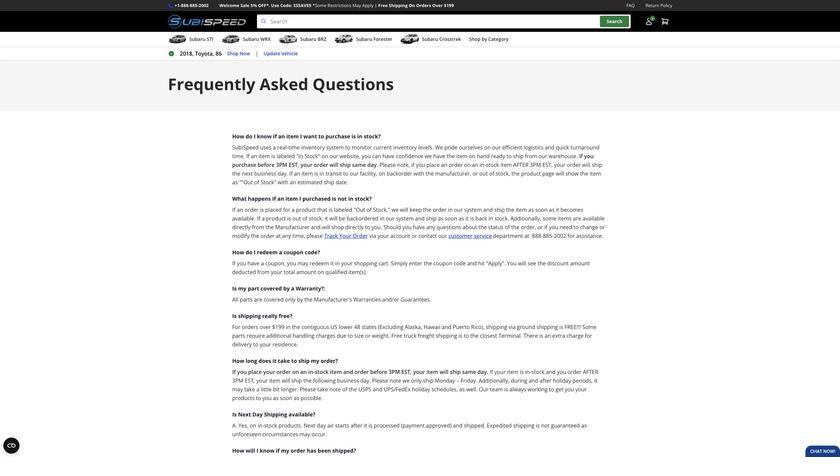 Task type: describe. For each thing, give the bounding box(es) containing it.
logistics
[[524, 144, 544, 151]]

time,
[[293, 232, 305, 240]]

if inside if you purchase before 3pm est, your order will ship same day.
[[579, 153, 583, 160]]

order up available.
[[245, 206, 259, 214]]

order inside if your item is in-stock and you order after 3pm est, your item will ship the following business day. please note we only ship monday – friday. additionally, during and after holiday periods, it may take a little bit longer. please take note of the usps and ups/fedex holiday schedules, as well. our team is always working to get you your products to you as soon as possible.
[[568, 369, 581, 376]]

is up the during
[[520, 369, 524, 376]]

1 vertical spatial stock?
[[355, 195, 372, 203]]

all parts are covered only by the manufacturer's warranties and/or guarantees.
[[232, 296, 431, 304]]

know for do
[[257, 133, 272, 140]]

a down total
[[291, 285, 294, 292]]

please note, if you place an order on an in-stock item after 3pm est, your order will ship the next business day. if an item is in transit to our facility, on backorder with the manufacturer, or out of stock, the product page will show the item as ""out of stock" with an estimated ship date.
[[232, 161, 602, 186]]

back
[[475, 215, 487, 222]]

want
[[303, 133, 317, 140]]

1 horizontal spatial soon
[[445, 215, 457, 222]]

purchase inside if you purchase before 3pm est, your order will ship same day.
[[232, 161, 256, 169]]

a. yes,
[[232, 422, 248, 430]]

to left the get
[[549, 386, 554, 393]]

"in
[[296, 153, 303, 160]]

subaru forester button
[[335, 33, 392, 47]]

subaru crosstrek
[[422, 36, 461, 42]]

open widget image
[[3, 438, 19, 454]]

0 vertical spatial amount
[[570, 260, 590, 267]]

puerto
[[453, 324, 470, 331]]

starts
[[335, 422, 349, 430]]

order,
[[521, 224, 536, 231]]

i for coupon
[[254, 249, 256, 256]]

if right available.
[[257, 215, 260, 222]]

frequently
[[168, 73, 255, 95]]

you up account
[[402, 224, 412, 231]]

available
[[583, 215, 605, 222]]

manufacturer's
[[314, 296, 352, 304]]

hand
[[477, 153, 490, 160]]

shop now
[[227, 50, 250, 57]]

is right that
[[329, 206, 333, 214]]

stock, inside if an order is placed for a product that is labeled "out of stock," we will keep the order in our system and ship the item as soon as it becomes available. if a product is out of stock, it will be backordered in our system and ship as soon as it is back in stock. additionally, some items are available directly from the manufacturer and will shop directly to you. should you have any questions about the status of the order, or if you need to change or modify the order at any time, please
[[309, 215, 323, 222]]

1 vertical spatial before
[[370, 369, 387, 376]]

for
[[232, 324, 240, 331]]

shipping inside a. yes, on in-stock products. next day air starts after it is processed (payment approved) and shipped. expedited shipping is not guaranteed as unforeseen circumstances may occur.
[[513, 422, 534, 430]]

additionally, inside if an order is placed for a product that is labeled "out of stock," we will keep the order in our system and ship the item as soon as it becomes available. if a product is out of stock, it will be backordered in our system and ship as soon as it is back in stock. additionally, some items are available directly from the manufacturer and will shop directly to you. should you have any questions about the status of the order, or if you need to change or modify the order at any time, please
[[510, 215, 541, 222]]

is up manufacturer
[[287, 215, 291, 222]]

will inside if you purchase before 3pm est, your order will ship same day.
[[330, 161, 338, 169]]

as down bit on the bottom left of the page
[[273, 395, 279, 402]]

ship down transit
[[324, 179, 334, 186]]

do for know
[[246, 133, 252, 140]]

on up manufacturer,
[[464, 161, 471, 169]]

all
[[232, 296, 238, 304]]

over
[[432, 2, 443, 8]]

coupon,
[[265, 260, 286, 267]]

additional
[[266, 332, 291, 340]]

sti
[[207, 36, 213, 42]]

charges
[[316, 332, 335, 340]]

friday.
[[461, 377, 477, 385]]

est, inside if your item is in-stock and you order after 3pm est, your item will ship the following business day. please note we only ship monday – friday. additionally, during and after holiday periods, it may take a little bit longer. please take note of the usps and ups/fedex holiday schedules, as well. our team is always working to get you your products to you as soon as possible.
[[245, 377, 255, 385]]

item down ourselves
[[456, 153, 467, 160]]

you.
[[372, 224, 382, 231]]

0 horizontal spatial holiday
[[412, 386, 430, 393]]

0 vertical spatial not
[[338, 195, 347, 203]]

as up about
[[459, 215, 464, 222]]

0 horizontal spatial take
[[244, 386, 255, 393]]

2 vertical spatial my
[[281, 447, 289, 455]]

2 horizontal spatial soon
[[535, 206, 548, 214]]

to left the size
[[348, 332, 353, 340]]

in right back at the top right of the page
[[489, 215, 493, 222]]

lower
[[339, 324, 353, 331]]

orders
[[416, 2, 431, 8]]

shop for shop by category
[[469, 36, 480, 42]]

*some
[[313, 2, 326, 8]]

as up questions
[[438, 215, 443, 222]]

to down require
[[253, 341, 258, 348]]

2 vertical spatial system
[[396, 215, 414, 222]]

current
[[373, 144, 392, 151]]

item down uses
[[259, 153, 270, 160]]

as up some
[[549, 206, 555, 214]]

covered for by
[[261, 285, 282, 292]]

on inside a. yes, on in-stock products. next day air starts after it is processed (payment approved) and shipped. expedited shipping is not guaranteed as unforeseen circumstances may occur.
[[250, 422, 256, 430]]

the left next
[[232, 170, 240, 177]]

in up monitor
[[357, 133, 362, 140]]

0 vertical spatial 2002
[[199, 2, 209, 8]]

that
[[317, 206, 327, 214]]

questions
[[437, 224, 461, 231]]

welcome sale 5% off*. use code: sssave5
[[219, 2, 311, 8]]

it inside the if you have a coupon, you may redeem it in your shopping cart. simply enter the coupon code and hit "apply". you will see the discount amount deducted from your total amount on qualified item(s).
[[330, 260, 334, 267]]

of down ready
[[489, 170, 494, 177]]

1 horizontal spatial by
[[297, 296, 303, 304]]

team
[[490, 386, 503, 393]]

we inside if an order is placed for a product that is labeled "out of stock," we will keep the order in our system and ship the item as soon as it becomes available. if a product is out of stock, it will be backordered in our system and ship as soon as it is back in stock. additionally, some items are available directly from the manufacturer and will shop directly to you. should you have any questions about the status of the order, or if you need to change or modify the order at any time, please
[[391, 206, 399, 214]]

2 horizontal spatial my
[[311, 358, 319, 365]]

some
[[543, 215, 556, 222]]

ship left monday at the bottom right of the page
[[423, 377, 433, 385]]

of right ""out
[[254, 179, 259, 186]]

1 directly from the left
[[232, 224, 251, 231]]

1 vertical spatial product
[[296, 206, 316, 214]]

the down warranty?: on the left bottom of page
[[304, 296, 313, 304]]

our up questions
[[454, 206, 463, 214]]

our down logistics
[[539, 153, 547, 160]]

delivery
[[232, 341, 252, 348]]

only inside if your item is in-stock and you order after 3pm est, your item will ship the following business day. please note we only ship monday – friday. additionally, during and after holiday periods, it may take a little bit longer. please take note of the usps and ups/fedex holiday schedules, as well. our team is always working to get you your products to you as soon as possible.
[[411, 377, 422, 385]]

1 horizontal spatial any
[[426, 224, 435, 231]]

(excluding
[[378, 324, 403, 331]]

it up items
[[556, 206, 559, 214]]

in inside the if you have a coupon, you may redeem it in your shopping cart. simply enter the coupon code and hit "apply". you will see the discount amount deducted from your total amount on qualified item(s).
[[335, 260, 340, 267]]

1 horizontal spatial |
[[375, 2, 377, 8]]

the up handling
[[292, 324, 300, 331]]

0 horizontal spatial place
[[248, 369, 262, 376]]

an left estimated
[[290, 179, 296, 186]]

ship up contact
[[426, 215, 437, 222]]

contiguous
[[302, 324, 329, 331]]

it inside a. yes, on in-stock products. next day air starts after it is processed (payment approved) and shipped. expedited shipping is not guaranteed as unforeseen circumstances may occur.
[[364, 422, 367, 430]]

working
[[528, 386, 548, 393]]

subaru for subaru forester
[[356, 36, 372, 42]]

1 vertical spatial shipping
[[264, 411, 287, 419]]

an up placed
[[277, 195, 284, 203]]

0 horizontal spatial with
[[278, 179, 288, 186]]

on inside the if you have a coupon, you may redeem it in your shopping cart. simply enter the coupon code and hit "apply". you will see the discount amount deducted from your total amount on qualified item(s).
[[318, 269, 324, 276]]

parts inside for orders over $199 in the contiguous us lower 48 states (excluding alaska, hawaii and puerto rico), shipping via ground shipping is free!!! some parts require additional handling charges due to size or weight. free truck freight shipping is to the closest terminal. there is an extra charge for delivery to your residence.
[[232, 332, 245, 340]]

item down ready
[[500, 161, 512, 169]]

you up total
[[287, 260, 296, 267]]

the up stock.
[[506, 206, 514, 214]]

order?
[[321, 358, 338, 365]]

we inside subispeed uses a real-time inventory system to monitor current inventory levels. we pride ourselves on our efficient logistics and quick turnaround time. if an item is labeled "in stock" on our website, you can have confidence we have the item on hand ready to ship from our warehouse.
[[425, 153, 432, 160]]

item up monday at the bottom right of the page
[[426, 369, 438, 376]]

+1-
[[175, 2, 181, 8]]

has
[[307, 447, 316, 455]]

have inside if an order is placed for a product that is labeled "out of stock," we will keep the order in our system and ship the item as soon as it becomes available. if a product is out of stock, it will be backordered in our system and ship as soon as it is back in stock. additionally, some items are available directly from the manufacturer and will shop directly to you. should you have any questions about the status of the order, or if you need to change or modify the order at any time, please
[[413, 224, 425, 231]]

manufacturer,
[[435, 170, 471, 177]]

1 horizontal spatial 885-
[[543, 232, 554, 240]]

on down how long does it take to ship my order?
[[292, 369, 299, 376]]

for inside if an order is placed for a product that is labeled "out of stock," we will keep the order in our system and ship the item as soon as it becomes available. if a product is out of stock, it will be backordered in our system and ship as soon as it is back in stock. additionally, some items are available directly from the manufacturer and will shop directly to you. should you have any questions about the status of the order, or if you need to change or modify the order at any time, please
[[283, 206, 290, 214]]

wrx
[[260, 36, 271, 42]]

order inside if you purchase before 3pm est, your order will ship same day.
[[314, 161, 328, 169]]

1 horizontal spatial take
[[278, 358, 290, 365]]

if inside if an order is placed for a product that is labeled "out of stock," we will keep the order in our system and ship the item as soon as it becomes available. if a product is out of stock, it will be backordered in our system and ship as soon as it is back in stock. additionally, some items are available directly from the manufacturer and will shop directly to you. should you have any questions about the status of the order, or if you need to change or modify the order at any time, please
[[544, 224, 548, 231]]

now
[[240, 50, 250, 57]]

order
[[353, 232, 368, 240]]

in down date.
[[348, 195, 353, 203]]

total
[[284, 269, 295, 276]]

place inside the please note, if you place an order on an in-stock item after 3pm est, your order will ship the next business day. if an item is in transit to our facility, on backorder with the manufacturer, or out of stock, the product page will show the item as ""out of stock" with an estimated ship date.
[[426, 161, 440, 169]]

is right there
[[539, 332, 543, 340]]

freight
[[418, 332, 434, 340]]

our up should
[[386, 215, 395, 222]]

2 horizontal spatial take
[[317, 386, 328, 393]]

stock, inside the please note, if you place an order on an in-stock item after 3pm est, your order will ship the next business day. if an item is in transit to our facility, on backorder with the manufacturer, or out of stock, the product page will show the item as ""out of stock" with an estimated ship date.
[[496, 170, 510, 177]]

or inside the please note, if you place an order on an in-stock item after 3pm est, your order will ship the next business day. if an item is in transit to our facility, on backorder with the manufacturer, or out of stock, the product page will show the item as ""out of stock" with an estimated ship date.
[[473, 170, 478, 177]]

our up ready
[[492, 144, 501, 151]]

0 horizontal spatial are
[[254, 296, 262, 304]]

is left the guaranteed
[[536, 422, 540, 430]]

if inside the if you have a coupon, you may redeem it in your shopping cart. simply enter the coupon code and hit "apply". you will see the discount amount deducted from your total amount on qualified item(s).
[[232, 260, 236, 267]]

shopping
[[354, 260, 377, 267]]

1 vertical spatial by
[[283, 285, 290, 292]]

0 vertical spatial coupon
[[284, 249, 303, 256]]

backordered
[[347, 215, 379, 222]]

track
[[324, 232, 338, 240]]

in- inside a. yes, on in-stock products. next day air starts after it is processed (payment approved) and shipped. expedited shipping is not guaranteed as unforeseen circumstances may occur.
[[258, 422, 264, 430]]

0 horizontal spatial via
[[369, 232, 376, 240]]

shop for shop now
[[227, 50, 238, 57]]

will left be
[[329, 215, 338, 222]]

order up how do i redeem a coupon code? on the left bottom
[[261, 232, 274, 240]]

weight.
[[372, 332, 390, 340]]

sssave5
[[293, 2, 311, 8]]

if up the products
[[232, 369, 236, 376]]

shop now link
[[227, 50, 250, 58]]

to down little
[[256, 395, 261, 402]]

guaranteed
[[551, 422, 580, 430]]

i left want
[[300, 133, 302, 140]]

in- inside if your item is in-stock and you order after 3pm est, your item will ship the following business day. please note we only ship monday – friday. additionally, during and after holiday periods, it may take a little bit longer. please take note of the usps and ups/fedex holiday schedules, as well. our team is always working to get you your products to you as soon as possible.
[[525, 369, 531, 376]]

is shipping really free?
[[232, 313, 292, 320]]

assistance.
[[576, 232, 603, 240]]

86
[[216, 50, 222, 57]]

2 inventory from the left
[[393, 144, 417, 151]]

a inside if your item is in-stock and you order after 3pm est, your item will ship the following business day. please note we only ship monday – friday. additionally, during and after holiday periods, it may take a little bit longer. please take note of the usps and ups/fedex holiday schedules, as well. our team is always working to get you your products to you as soon as possible.
[[256, 386, 259, 393]]

ship down handling
[[298, 358, 310, 365]]

it up about
[[466, 215, 469, 222]]

business inside if your item is in-stock and you order after 3pm est, your item will ship the following business day. please note we only ship monday – friday. additionally, during and after holiday periods, it may take a little bit longer. please take note of the usps and ups/fedex holiday schedules, as well. our team is always working to get you your products to you as soon as possible.
[[337, 377, 359, 385]]

if you place your order on an in-stock item and order before 3pm est, your item will ship same day.
[[232, 369, 490, 376]]

if inside if your item is in-stock and you order after 3pm est, your item will ship the following business day. please note we only ship monday – friday. additionally, during and after holiday periods, it may take a little bit longer. please take note of the usps and ups/fedex holiday schedules, as well. our team is always working to get you your products to you as soon as possible.
[[490, 369, 493, 376]]

from inside the if you have a coupon, you may redeem it in your shopping cart. simply enter the coupon code and hit "apply". you will see the discount amount deducted from your total amount on qualified item(s).
[[257, 269, 269, 276]]

the down rico),
[[470, 332, 479, 340]]

an inside if an order is placed for a product that is labeled "out of stock," we will keep the order in our system and ship the item as soon as it becomes available. if a product is out of stock, it will be backordered in our system and ship as soon as it is back in stock. additionally, some items are available directly from the manufacturer and will shop directly to you. should you have any questions about the status of the order, or if you need to change or modify the order at any time, please
[[237, 206, 243, 214]]

page
[[542, 170, 554, 177]]

0 vertical spatial shipping
[[389, 2, 408, 8]]

happens
[[248, 195, 271, 203]]

track your order link
[[324, 232, 368, 240]]

–
[[457, 377, 459, 385]]

in down stock,"
[[380, 215, 385, 222]]

a subaru crosstrek thumbnail image image
[[400, 34, 419, 44]]

subispeed logo image
[[168, 14, 246, 29]]

as up order,
[[528, 206, 534, 214]]

estimated
[[297, 179, 322, 186]]

ship up longer.
[[291, 377, 302, 385]]

est, up ups/fedex
[[401, 369, 412, 376]]

if inside subispeed uses a real-time inventory system to monitor current inventory levels. we pride ourselves on our efficient logistics and quick turnaround time. if an item is labeled "in stock" on our website, you can have confidence we have the item on hand ready to ship from our warehouse.
[[246, 153, 250, 160]]

and inside a. yes, on in-stock products. next day air starts after it is processed (payment approved) and shipped. expedited shipping is not guaranteed as unforeseen circumstances may occur.
[[453, 422, 463, 430]]

it down that
[[325, 215, 328, 222]]

day. up our
[[477, 369, 488, 376]]

to down puerto
[[464, 332, 469, 340]]

a right available.
[[262, 215, 265, 222]]

a subaru wrx thumbnail image image
[[221, 34, 240, 44]]

stock" inside subispeed uses a real-time inventory system to monitor current inventory levels. we pride ourselves on our efficient logistics and quick turnaround time. if an item is labeled "in stock" on our website, you can have confidence we have the item on hand ready to ship from our warehouse.
[[305, 153, 320, 160]]

may inside a. yes, on in-stock products. next day air starts after it is processed (payment approved) and shipped. expedited shipping is not guaranteed as unforeseen circumstances may occur.
[[300, 431, 310, 438]]

how will i know if my order has been shipped?
[[232, 447, 356, 455]]

from inside subispeed uses a real-time inventory system to monitor current inventory levels. we pride ourselves on our efficient logistics and quick turnaround time. if an item is labeled "in stock" on our website, you can have confidence we have the item on hand ready to ship from our warehouse.
[[525, 153, 537, 160]]

an inside for orders over $199 in the contiguous us lower 48 states (excluding alaska, hawaii and puerto rico), shipping via ground shipping is free!!! some parts require additional handling charges due to size or weight. free truck freight shipping is to the closest terminal. there is an extra charge for delivery to your residence.
[[545, 332, 551, 340]]

0 vertical spatial next
[[238, 411, 251, 419]]

will inside the if you have a coupon, you may redeem it in your shopping cart. simply enter the coupon code and hit "apply". you will see the discount amount deducted from your total amount on qualified item(s).
[[518, 260, 526, 267]]

an up estimated
[[294, 170, 300, 177]]

may
[[352, 2, 361, 8]]

3pm inside the please note, if you place an order on an in-stock item after 3pm est, your order will ship the next business day. if an item is in transit to our facility, on backorder with the manufacturer, or out of stock, the product page will show the item as ""out of stock" with an estimated ship date.
[[530, 161, 541, 169]]

of right "out
[[367, 206, 372, 214]]

an up manufacturer,
[[441, 161, 447, 169]]

the inside subispeed uses a real-time inventory system to monitor current inventory levels. we pride ourselves on our efficient logistics and quick turnaround time. if an item is labeled "in stock" on our website, you can have confidence we have the item on hand ready to ship from our warehouse.
[[447, 153, 455, 160]]

order up questions
[[433, 206, 447, 214]]

order up manufacturer,
[[449, 161, 463, 169]]

subaru sti button
[[168, 33, 213, 47]]

free!!!
[[565, 324, 581, 331]]

our left website,
[[330, 153, 338, 160]]

the right see on the bottom of the page
[[538, 260, 546, 267]]

we
[[435, 144, 443, 151]]

transit
[[326, 170, 342, 177]]

know for will
[[260, 447, 274, 455]]

size
[[354, 332, 364, 340]]

order up usps
[[354, 369, 369, 376]]

the right modify
[[251, 232, 259, 240]]

an inside subispeed uses a real-time inventory system to monitor current inventory levels. we pride ourselves on our efficient logistics and quick turnaround time. if an item is labeled "in stock" on our website, you can have confidence we have the item on hand ready to ship from our warehouse.
[[251, 153, 257, 160]]

subaru wrx button
[[221, 33, 271, 47]]

ship inside subispeed uses a real-time inventory system to monitor current inventory levels. we pride ourselves on our efficient logistics and quick turnaround time. if an item is labeled "in stock" on our website, you can have confidence we have the item on hand ready to ship from our warehouse.
[[513, 153, 524, 160]]

day. inside the please note, if you place an order on an in-stock item after 3pm est, your order will ship the next business day. if an item is in transit to our facility, on backorder with the manufacturer, or out of stock, the product page will show the item as ""out of stock" with an estimated ship date.
[[278, 170, 288, 177]]

subaru brz button
[[279, 33, 326, 47]]

the right show
[[580, 170, 588, 177]]

as down longer.
[[294, 395, 299, 402]]

item down order?
[[330, 369, 342, 376]]

48
[[354, 324, 360, 331]]

1 vertical spatial note
[[329, 386, 341, 393]]

note,
[[397, 161, 410, 169]]

possible.
[[301, 395, 323, 402]]

free?
[[279, 313, 292, 320]]

customer
[[448, 232, 473, 240]]

brz
[[318, 36, 326, 42]]

subispeed uses a real-time inventory system to monitor current inventory levels. we pride ourselves on our efficient logistics and quick turnaround time. if an item is labeled "in stock" on our website, you can have confidence we have the item on hand ready to ship from our warehouse.
[[232, 144, 600, 160]]

to down residence.
[[291, 358, 297, 365]]

your
[[339, 232, 351, 240]]

1 vertical spatial any
[[282, 232, 291, 240]]

0 vertical spatial redeem
[[257, 249, 278, 256]]

2 directly from the left
[[345, 224, 364, 231]]

website,
[[340, 153, 360, 160]]

or right order,
[[538, 224, 543, 231]]

0 vertical spatial with
[[414, 170, 424, 177]]

0 vertical spatial $199
[[444, 2, 454, 8]]

2 vertical spatial please
[[300, 386, 316, 393]]

item inside if an order is placed for a product that is labeled "out of stock," we will keep the order in our system and ship the item as soon as it becomes available. if a product is out of stock, it will be backordered in our system and ship as soon as it is back in stock. additionally, some items are available directly from the manufacturer and will shop directly to you. should you have any questions about the status of the order, or if you need to change or modify the order at any time, please
[[516, 206, 527, 214]]

simply
[[391, 260, 408, 267]]

not inside a. yes, on in-stock products. next day air starts after it is processed (payment approved) and shipped. expedited shipping is not guaranteed as unforeseen circumstances may occur.
[[541, 422, 550, 430]]

usps
[[358, 386, 371, 393]]

the down efficient
[[512, 170, 520, 177]]

via inside for orders over $199 in the contiguous us lower 48 states (excluding alaska, hawaii and puerto rico), shipping via ground shipping is free!!! some parts require additional handling charges due to size or weight. free truck freight shipping is to the closest terminal. there is an extra charge for delivery to your residence.
[[509, 324, 516, 331]]

of up department
[[505, 224, 510, 231]]

as left well.
[[459, 386, 465, 393]]

your inside if you purchase before 3pm est, your order will ship same day.
[[301, 161, 312, 169]]

5%
[[251, 2, 257, 8]]

residence.
[[273, 341, 298, 348]]

order down how long does it take to ship my order?
[[277, 369, 291, 376]]



Task type: vqa. For each thing, say whether or not it's contained in the screenshot.
How for How long does it take to ship my order?
yes



Task type: locate. For each thing, give the bounding box(es) containing it.
do up subispeed
[[246, 133, 252, 140]]

will down unforeseen
[[246, 447, 255, 455]]

1 how from the top
[[232, 133, 244, 140]]

are inside if an order is placed for a product that is labeled "out of stock," we will keep the order in our system and ship the item as soon as it becomes available. if a product is out of stock, it will be backordered in our system and ship as soon as it is back in stock. additionally, some items are available directly from the manufacturer and will shop directly to you. should you have any questions about the status of the order, or if you need to change or modify the order at any time, please
[[573, 215, 581, 222]]

1 horizontal spatial business
[[337, 377, 359, 385]]

stock"
[[305, 153, 320, 160], [261, 179, 276, 186]]

to inside the please note, if you place an order on an in-stock item after 3pm est, your order will ship the next business day. if an item is in transit to our facility, on backorder with the manufacturer, or out of stock, the product page will show the item as ""out of stock" with an estimated ship date.
[[343, 170, 348, 177]]

is for is next day shipping available?
[[232, 411, 237, 419]]

if you purchase before 3pm est, your order will ship same day.
[[232, 153, 594, 169]]

if inside the please note, if you place an order on an in-stock item after 3pm est, your order will ship the next business day. if an item is in transit to our facility, on backorder with the manufacturer, or out of stock, the product page will show the item as ""out of stock" with an estimated ship date.
[[289, 170, 293, 177]]

i for my
[[257, 447, 258, 455]]

shipping up "orders"
[[238, 313, 261, 320]]

covered for only
[[264, 296, 284, 304]]

3pm inside if you purchase before 3pm est, your order will ship same day.
[[276, 161, 287, 169]]

any
[[426, 224, 435, 231], [282, 232, 291, 240]]

enter
[[409, 260, 422, 267]]

0 horizontal spatial system
[[326, 144, 344, 151]]

you inside if you purchase before 3pm est, your order will ship same day.
[[584, 153, 594, 160]]

you down long
[[237, 369, 247, 376]]

item right show
[[590, 170, 601, 177]]

1 vertical spatial same
[[462, 369, 476, 376]]

my left order?
[[311, 358, 319, 365]]

0 horizontal spatial labeled
[[277, 153, 295, 160]]

2 do from the top
[[246, 249, 252, 256]]

how for how will i know if my order has been shipped?
[[232, 447, 244, 455]]

subaru for subaru brz
[[300, 36, 316, 42]]

1 horizontal spatial shipping
[[389, 2, 408, 8]]

after
[[540, 377, 552, 385], [351, 422, 363, 430]]

item up time
[[286, 133, 299, 140]]

2 vertical spatial we
[[402, 377, 410, 385]]

0 horizontal spatial soon
[[280, 395, 292, 402]]

day. inside if your item is in-stock and you order after 3pm est, your item will ship the following business day. please note we only ship monday – friday. additionally, during and after holiday periods, it may take a little bit longer. please take note of the usps and ups/fedex holiday schedules, as well. our team is always working to get you your products to you as soon as possible.
[[360, 377, 371, 385]]

2 subaru from the left
[[243, 36, 259, 42]]

day. down real-
[[278, 170, 288, 177]]

2 how from the top
[[232, 249, 244, 256]]

day. inside if you purchase before 3pm est, your order will ship same day.
[[367, 161, 378, 169]]

the up service
[[479, 224, 487, 231]]

for inside for orders over $199 in the contiguous us lower 48 states (excluding alaska, hawaii and puerto rico), shipping via ground shipping is free!!! some parts require additional handling charges due to size or weight. free truck freight shipping is to the closest terminal. there is an extra charge for delivery to your residence.
[[585, 332, 592, 340]]

shop inside dropdown button
[[469, 36, 480, 42]]

amount right discount
[[570, 260, 590, 267]]

a inside the if you have a coupon, you may redeem it in your shopping cart. simply enter the coupon code and hit "apply". you will see the discount amount deducted from your total amount on qualified item(s).
[[261, 260, 264, 267]]

in- down day on the left of page
[[258, 422, 264, 430]]

1 vertical spatial |
[[255, 50, 258, 57]]

0 vertical spatial parts
[[240, 296, 253, 304]]

0 horizontal spatial my
[[238, 285, 246, 292]]

0 vertical spatial additionally,
[[510, 215, 541, 222]]

in inside the please note, if you place an order on an in-stock item after 3pm est, your order will ship the next business day. if an item is in transit to our facility, on backorder with the manufacturer, or out of stock, the product page will show the item as ""out of stock" with an estimated ship date.
[[320, 170, 324, 177]]

from inside if an order is placed for a product that is labeled "out of stock," we will keep the order in our system and ship the item as soon as it becomes available. if a product is out of stock, it will be backordered in our system and ship as soon as it is back in stock. additionally, some items are available directly from the manufacturer and will shop directly to you. should you have any questions about the status of the order, or if you need to change or modify the order at any time, please
[[252, 224, 264, 231]]

vehicle
[[282, 50, 298, 57]]

how for how do i redeem a coupon code?
[[232, 249, 244, 256]]

stock, down ready
[[496, 170, 510, 177]]

est, inside the please note, if you place an order on an in-stock item after 3pm est, your order will ship the next business day. if an item is in transit to our facility, on backorder with the manufacturer, or out of stock, the product page will show the item as ""out of stock" with an estimated ship date.
[[542, 161, 553, 169]]

0 horizontal spatial coupon
[[284, 249, 303, 256]]

stock,
[[496, 170, 510, 177], [309, 215, 323, 222]]

1 horizontal spatial are
[[573, 215, 581, 222]]

system inside subispeed uses a real-time inventory system to monitor current inventory levels. we pride ourselves on our efficient logistics and quick turnaround time. if an item is labeled "in stock" on our website, you can have confidence we have the item on hand ready to ship from our warehouse.
[[326, 144, 344, 151]]

1 subaru from the left
[[189, 36, 206, 42]]

1 horizontal spatial stock"
[[305, 153, 320, 160]]

service
[[474, 232, 492, 240]]

about
[[463, 224, 477, 231]]

next inside a. yes, on in-stock products. next day air starts after it is processed (payment approved) and shipped. expedited shipping is not guaranteed as unforeseen circumstances may occur.
[[304, 422, 315, 430]]

if
[[273, 133, 277, 140], [411, 161, 414, 169], [272, 195, 276, 203], [544, 224, 548, 231], [276, 447, 280, 455]]

885-
[[190, 2, 199, 8], [543, 232, 554, 240]]

0 vertical spatial purchase
[[325, 133, 350, 140]]

in- inside the please note, if you place an order on an in-stock item after 3pm est, your order will ship the next business day. if an item is in transit to our facility, on backorder with the manufacturer, or out of stock, the product page will show the item as ""out of stock" with an estimated ship date.
[[480, 161, 486, 169]]

an up real-
[[278, 133, 285, 140]]

out inside if an order is placed for a product that is labeled "out of stock," we will keep the order in our system and ship the item as soon as it becomes available. if a product is out of stock, it will be backordered in our system and ship as soon as it is back in stock. additionally, some items are available directly from the manufacturer and will shop directly to you. should you have any questions about the status of the order, or if you need to change or modify the order at any time, please
[[293, 215, 301, 222]]

"apply".
[[486, 260, 506, 267]]

how left long
[[232, 358, 244, 365]]

2 vertical spatial is
[[232, 411, 237, 419]]

1 horizontal spatial additionally,
[[510, 215, 541, 222]]

2 horizontal spatial system
[[464, 206, 482, 214]]

2 horizontal spatial we
[[425, 153, 432, 160]]

stock up following
[[315, 369, 329, 376]]

have down we
[[433, 153, 445, 160]]

0 vertical spatial shop
[[469, 36, 480, 42]]

2 vertical spatial soon
[[280, 395, 292, 402]]

how down modify
[[232, 249, 244, 256]]

of left usps
[[342, 386, 347, 393]]

1 vertical spatial labeled
[[334, 206, 352, 214]]

becomes
[[561, 206, 583, 214]]

0 vertical spatial only
[[285, 296, 296, 304]]

1 is from the top
[[232, 285, 237, 292]]

free down (excluding
[[391, 332, 402, 340]]

item up estimated
[[302, 170, 313, 177]]

may inside the if you have a coupon, you may redeem it in your shopping cart. simply enter the coupon code and hit "apply". you will see the discount amount deducted from your total amount on qualified item(s).
[[298, 260, 308, 267]]

$199 inside for orders over $199 in the contiguous us lower 48 states (excluding alaska, hawaii and puerto rico), shipping via ground shipping is free!!! some parts require additional handling charges due to size or weight. free truck freight shipping is to the closest terminal. there is an extra charge for delivery to your residence.
[[272, 324, 284, 331]]

3pm inside if your item is in-stock and you order after 3pm est, your item will ship the following business day. please note we only ship monday – friday. additionally, during and after holiday periods, it may take a little bit longer. please take note of the usps and ups/fedex holiday schedules, as well. our team is always working to get you your products to you as soon as possible.
[[232, 377, 243, 385]]

your inside for orders over $199 in the contiguous us lower 48 states (excluding alaska, hawaii and puerto rico), shipping via ground shipping is free!!! some parts require additional handling charges due to size or weight. free truck freight shipping is to the closest terminal. there is an extra charge for delivery to your residence.
[[260, 341, 271, 348]]

of inside if your item is in-stock and you order after 3pm est, your item will ship the following business day. please note we only ship monday – friday. additionally, during and after holiday periods, it may take a little bit longer. please take note of the usps and ups/fedex holiday schedules, as well. our team is always working to get you your products to you as soon as possible.
[[342, 386, 347, 393]]

labeled inside subispeed uses a real-time inventory system to monitor current inventory levels. we pride ourselves on our efficient logistics and quick turnaround time. if an item is labeled "in stock" on our website, you can have confidence we have the item on hand ready to ship from our warehouse.
[[277, 153, 295, 160]]

hit
[[478, 260, 485, 267]]

est, inside if you purchase before 3pm est, your order will ship same day.
[[289, 161, 299, 169]]

1 vertical spatial next
[[304, 422, 315, 430]]

schedules,
[[432, 386, 458, 393]]

0 horizontal spatial next
[[238, 411, 251, 419]]

product down placed
[[266, 215, 286, 222]]

in down the free?
[[286, 324, 290, 331]]

please down can
[[380, 161, 396, 169]]

2 at from the left
[[524, 232, 529, 240]]

truck
[[404, 332, 417, 340]]

0 vertical spatial from
[[525, 153, 537, 160]]

item down estimated
[[286, 195, 298, 203]]

in left transit
[[320, 170, 324, 177]]

4 how from the top
[[232, 447, 244, 455]]

expedited
[[487, 422, 512, 430]]

after inside the please note, if you place an order on an in-stock item after 3pm est, your order will ship the next business day. if an item is in transit to our facility, on backorder with the manufacturer, or out of stock, the product page will show the item as ""out of stock" with an estimated ship date.
[[513, 161, 529, 169]]

coupon inside the if you have a coupon, you may redeem it in your shopping cart. simply enter the coupon code and hit "apply". you will see the discount amount deducted from your total amount on qualified item(s).
[[433, 260, 452, 267]]

0 horizontal spatial shop
[[227, 50, 238, 57]]

any up contact
[[426, 224, 435, 231]]

after inside if your item is in-stock and you order after 3pm est, your item will ship the following business day. please note we only ship monday – friday. additionally, during and after holiday periods, it may take a little bit longer. please take note of the usps and ups/fedex holiday schedules, as well. our team is always working to get you your products to you as soon as possible.
[[540, 377, 552, 385]]

in inside for orders over $199 in the contiguous us lower 48 states (excluding alaska, hawaii and puerto rico), shipping via ground shipping is free!!! some parts require additional handling charges due to size or weight. free truck freight shipping is to the closest terminal. there is an extra charge for delivery to your residence.
[[286, 324, 290, 331]]

next left day
[[304, 422, 315, 430]]

1 horizontal spatial coupon
[[433, 260, 452, 267]]

1 vertical spatial purchase
[[232, 161, 256, 169]]

1 at from the left
[[276, 232, 281, 240]]

you
[[362, 153, 371, 160], [584, 153, 594, 160], [416, 161, 425, 169], [402, 224, 412, 231], [549, 224, 558, 231], [237, 260, 246, 267], [287, 260, 296, 267], [237, 369, 247, 376], [557, 369, 566, 376], [565, 386, 574, 393], [262, 395, 272, 402]]

free inside for orders over $199 in the contiguous us lower 48 states (excluding alaska, hawaii and puerto rico), shipping via ground shipping is free!!! some parts require additional handling charges due to size or weight. free truck freight shipping is to the closest terminal. there is an extra charge for delivery to your residence.
[[391, 332, 402, 340]]

0 horizontal spatial |
[[255, 50, 258, 57]]

and inside the if you have a coupon, you may redeem it in your shopping cart. simply enter the coupon code and hit "apply". you will see the discount amount deducted from your total amount on qualified item(s).
[[467, 260, 477, 267]]

long
[[246, 358, 257, 365]]

4 subaru from the left
[[356, 36, 372, 42]]

facility,
[[360, 170, 377, 177]]

will up longer.
[[282, 377, 290, 385]]

1 vertical spatial please
[[372, 377, 388, 385]]

not left the guaranteed
[[541, 422, 550, 430]]

how for how long does it take to ship my order?
[[232, 358, 244, 365]]

welcome
[[219, 2, 239, 8]]

in-
[[480, 161, 486, 169], [308, 369, 315, 376], [525, 369, 531, 376], [258, 422, 264, 430]]

really
[[262, 313, 277, 320]]

before
[[258, 161, 275, 169], [370, 369, 387, 376]]

from down coupon, at the bottom left of page
[[257, 269, 269, 276]]

at inside if an order is placed for a product that is labeled "out of stock," we will keep the order in our system and ship the item as soon as it becomes available. if a product is out of stock, it will be backordered in our system and ship as soon as it is back in stock. additionally, some items are available directly from the manufacturer and will shop directly to you. should you have any questions about the status of the order, or if you need to change or modify the order at any time, please
[[276, 232, 281, 240]]

update vehicle button
[[264, 50, 298, 58]]

stock down ready
[[486, 161, 499, 169]]

out down hand
[[479, 170, 488, 177]]

+1-888-885-2002
[[175, 2, 209, 8]]

or down available
[[600, 224, 605, 231]]

2018,
[[180, 50, 194, 57]]

shop by category
[[469, 36, 509, 42]]

1 horizontal spatial directly
[[345, 224, 364, 231]]

0 vertical spatial note
[[390, 377, 401, 385]]

it inside if your item is in-stock and you order after 3pm est, your item will ship the following business day. please note we only ship monday – friday. additionally, during and after holiday periods, it may take a little bit longer. please take note of the usps and ups/fedex holiday schedules, as well. our team is always working to get you your products to you as soon as possible.
[[594, 377, 597, 385]]

ship up stock.
[[494, 206, 505, 214]]

via up terminal.
[[509, 324, 516, 331]]

0 horizontal spatial additionally,
[[479, 377, 510, 385]]

will inside if your item is in-stock and you order after 3pm est, your item will ship the following business day. please note we only ship monday – friday. additionally, during and after holiday periods, it may take a little bit longer. please take note of the usps and ups/fedex holiday schedules, as well. our team is always working to get you your products to you as soon as possible.
[[282, 377, 290, 385]]

parts right all
[[240, 296, 253, 304]]

1 horizontal spatial not
[[541, 422, 550, 430]]

1 vertical spatial coupon
[[433, 260, 452, 267]]

0 vertical spatial holiday
[[553, 377, 571, 385]]

0 vertical spatial by
[[482, 36, 487, 42]]

levels.
[[418, 144, 434, 151]]

""out
[[239, 179, 253, 186]]

1 vertical spatial is
[[232, 313, 237, 320]]

a subaru brz thumbnail image image
[[279, 34, 298, 44]]

or inside for orders over $199 in the contiguous us lower 48 states (excluding alaska, hawaii and puerto rico), shipping via ground shipping is free!!! some parts require additional handling charges due to size or weight. free truck freight shipping is to the closest terminal. there is an extra charge for delivery to your residence.
[[365, 332, 371, 340]]

need
[[560, 224, 572, 231]]

1 horizontal spatial at
[[524, 232, 529, 240]]

885- inside the +1-888-885-2002 link
[[190, 2, 199, 8]]

est, up the products
[[245, 377, 255, 385]]

directly up modify
[[232, 224, 251, 231]]

0 vertical spatial stock,
[[496, 170, 510, 177]]

system up back at the top right of the page
[[464, 206, 482, 214]]

the down pride
[[447, 153, 455, 160]]

order up show
[[567, 161, 581, 169]]

0 horizontal spatial at
[[276, 232, 281, 240]]

your
[[301, 161, 312, 169], [554, 161, 566, 169], [378, 232, 389, 240], [341, 260, 353, 267], [271, 269, 282, 276], [260, 341, 271, 348], [263, 369, 275, 376], [413, 369, 425, 376], [494, 369, 506, 376], [256, 377, 268, 385], [575, 386, 587, 393]]

0 vertical spatial |
[[375, 2, 377, 8]]

stock down the is next day shipping available?
[[264, 422, 277, 430]]

3 is from the top
[[232, 411, 237, 419]]

charge
[[567, 332, 584, 340]]

5 subaru from the left
[[422, 36, 438, 42]]

deducted
[[232, 269, 256, 276]]

labeled up be
[[334, 206, 352, 214]]

shop
[[469, 36, 480, 42], [227, 50, 238, 57]]

a left little
[[256, 386, 259, 393]]

0 horizontal spatial amount
[[296, 269, 316, 276]]

1 horizontal spatial product
[[296, 206, 316, 214]]

and inside subispeed uses a real-time inventory system to monitor current inventory levels. we pride ourselves on our efficient logistics and quick turnaround time. if an item is labeled "in stock" on our website, you can have confidence we have the item on hand ready to ship from our warehouse.
[[545, 144, 554, 151]]

ship inside if you purchase before 3pm est, your order will ship same day.
[[340, 161, 351, 169]]

button image
[[645, 17, 653, 26]]

do for redeem
[[246, 249, 252, 256]]

ups/fedex
[[384, 386, 411, 393]]

what
[[232, 195, 247, 203]]

amount right total
[[296, 269, 316, 276]]

1 horizontal spatial 2002
[[554, 232, 566, 240]]

discount
[[547, 260, 569, 267]]

by inside dropdown button
[[482, 36, 487, 42]]

1 vertical spatial from
[[252, 224, 264, 231]]

business inside the please note, if you place an order on an in-stock item after 3pm est, your order will ship the next business day. if an item is in transit to our facility, on backorder with the manufacturer, or out of stock, the product page will show the item as ""out of stock" with an estimated ship date.
[[254, 170, 276, 177]]

0 horizontal spatial only
[[285, 296, 296, 304]]

turnaround
[[571, 144, 600, 151]]

holiday up the get
[[553, 377, 571, 385]]

0 horizontal spatial not
[[338, 195, 347, 203]]

stock" right the "in
[[305, 153, 320, 160]]

is for is shipping really free?
[[232, 313, 237, 320]]

1 horizontal spatial place
[[426, 161, 440, 169]]

we inside if your item is in-stock and you order after 3pm est, your item will ship the following business day. please note we only ship monday – friday. additionally, during and after holiday periods, it may take a little bit longer. please take note of the usps and ups/fedex holiday schedules, as well. our team is always working to get you your products to you as soon as possible.
[[402, 377, 410, 385]]

and inside for orders over $199 in the contiguous us lower 48 states (excluding alaska, hawaii and puerto rico), shipping via ground shipping is free!!! some parts require additional handling charges due to size or weight. free truck freight shipping is to the closest terminal. there is an extra charge for delivery to your residence.
[[442, 324, 451, 331]]

i left purchased
[[299, 195, 301, 203]]

1 vertical spatial stock"
[[261, 179, 276, 186]]

as inside the please note, if you place an order on an in-stock item after 3pm est, your order will ship the next business day. if an item is in transit to our facility, on backorder with the manufacturer, or out of stock, the product page will show the item as ""out of stock" with an estimated ship date.
[[232, 179, 238, 186]]

same down website,
[[352, 161, 366, 169]]

0 horizontal spatial before
[[258, 161, 275, 169]]

how for how do i know if an item i want to purchase is in stock?
[[232, 133, 244, 140]]

1 vertical spatial for
[[568, 232, 575, 240]]

2 vertical spatial for
[[585, 332, 592, 340]]

parts down for
[[232, 332, 245, 340]]

ship down turnaround
[[592, 161, 602, 169]]

to right 'need'
[[574, 224, 579, 231]]

2 is from the top
[[232, 313, 237, 320]]

only
[[285, 296, 296, 304], [411, 377, 422, 385]]

1 vertical spatial 2002
[[554, 232, 566, 240]]

1 vertical spatial only
[[411, 377, 422, 385]]

occur.
[[312, 431, 327, 438]]

3 how from the top
[[232, 358, 244, 365]]

with up what happens if an item i purchased is not in stock?
[[278, 179, 288, 186]]

coupon down time,
[[284, 249, 303, 256]]

if you have a coupon, you may redeem it in your shopping cart. simply enter the coupon code and hit "apply". you will see the discount amount deducted from your total amount on qualified item(s).
[[232, 260, 590, 276]]

a inside subispeed uses a real-time inventory system to monitor current inventory levels. we pride ourselves on our efficient logistics and quick turnaround time. if an item is labeled "in stock" on our website, you can have confidence we have the item on hand ready to ship from our warehouse.
[[273, 144, 276, 151]]

shipping
[[389, 2, 408, 8], [264, 411, 287, 419]]

shop
[[332, 224, 344, 231]]

unforeseen
[[232, 431, 261, 438]]

0 horizontal spatial inventory
[[301, 144, 325, 151]]

subaru brz
[[300, 36, 326, 42]]

will right page on the right top of page
[[556, 170, 564, 177]]

1 vertical spatial with
[[278, 179, 288, 186]]

on right facility,
[[379, 170, 385, 177]]

please inside the please note, if you place an order on an in-stock item after 3pm est, your order will ship the next business day. if an item is in transit to our facility, on backorder with the manufacturer, or out of stock, the product page will show the item as ""out of stock" with an estimated ship date.
[[380, 161, 396, 169]]

you down turnaround
[[584, 153, 594, 160]]

stock" inside the please note, if you place an order on an in-stock item after 3pm est, your order will ship the next business day. if an item is in transit to our facility, on backorder with the manufacturer, or out of stock, the product page will show the item as ""out of stock" with an estimated ship date.
[[261, 179, 276, 186]]

time.
[[232, 153, 245, 160]]

stock inside the please note, if you place an order on an in-stock item after 3pm est, your order will ship the next business day. if an item is in transit to our facility, on backorder with the manufacturer, or out of stock, the product page will show the item as ""out of stock" with an estimated ship date.
[[486, 161, 499, 169]]

may inside if your item is in-stock and you order after 3pm est, your item will ship the following business day. please note we only ship monday – friday. additionally, during and after holiday periods, it may take a little bit longer. please take note of the usps and ups/fedex holiday schedules, as well. our team is always working to get you your products to you as soon as possible.
[[232, 386, 243, 393]]

0 horizontal spatial product
[[266, 215, 286, 222]]

1 inventory from the left
[[301, 144, 325, 151]]

before inside if you purchase before 3pm est, your order will ship same day.
[[258, 161, 275, 169]]

1 vertical spatial may
[[232, 386, 243, 393]]

please
[[307, 232, 323, 240]]

1 vertical spatial after
[[583, 369, 598, 376]]

is down puerto
[[459, 332, 462, 340]]

1 vertical spatial $199
[[272, 324, 284, 331]]

have down the current
[[383, 153, 394, 160]]

how do i redeem a coupon code?
[[232, 249, 320, 256]]

product inside the please note, if you place an order on an in-stock item after 3pm est, your order will ship the next business day. if an item is in transit to our facility, on backorder with the manufacturer, or out of stock, the product page will show the item as ""out of stock" with an estimated ship date.
[[521, 170, 541, 177]]

next
[[238, 411, 251, 419], [304, 422, 315, 430]]

1 vertical spatial holiday
[[412, 386, 430, 393]]

a left real-
[[273, 144, 276, 151]]

before up usps
[[370, 369, 387, 376]]

is inside subispeed uses a real-time inventory system to monitor current inventory levels. we pride ourselves on our efficient logistics and quick turnaround time. if an item is labeled "in stock" on our website, you can have confidence we have the item on hand ready to ship from our warehouse.
[[271, 153, 275, 160]]

is
[[352, 133, 356, 140], [271, 153, 275, 160], [314, 170, 318, 177], [332, 195, 336, 203], [260, 206, 264, 214], [329, 206, 333, 214], [287, 215, 291, 222], [470, 215, 474, 222], [559, 324, 563, 331], [459, 332, 462, 340], [539, 332, 543, 340], [520, 369, 524, 376], [504, 386, 508, 393], [369, 422, 372, 430], [536, 422, 540, 430]]

holiday
[[553, 377, 571, 385], [412, 386, 430, 393]]

item up bit on the bottom left of the page
[[269, 377, 280, 385]]

3 subaru from the left
[[300, 36, 316, 42]]

stock inside if your item is in-stock and you order after 3pm est, your item will ship the following business day. please note we only ship monday – friday. additionally, during and after holiday periods, it may take a little bit longer. please take note of the usps and ups/fedex holiday schedules, as well. our team is always working to get you your products to you as soon as possible.
[[531, 369, 545, 376]]

0 horizontal spatial directly
[[232, 224, 251, 231]]

1 horizontal spatial holiday
[[553, 377, 571, 385]]

is right team
[[504, 386, 508, 393]]

i up subispeed
[[254, 133, 256, 140]]

a. yes, on in-stock products. next day air starts after it is processed (payment approved) and shipped. expedited shipping is not guaranteed as unforeseen circumstances may occur.
[[232, 422, 587, 438]]

out
[[479, 170, 488, 177], [293, 215, 301, 222]]

0 horizontal spatial by
[[283, 285, 290, 292]]

at down manufacturer
[[276, 232, 281, 240]]

0 vertical spatial free
[[378, 2, 388, 8]]

confidence
[[396, 153, 423, 160]]

same inside if you purchase before 3pm est, your order will ship same day.
[[352, 161, 366, 169]]

0 vertical spatial do
[[246, 133, 252, 140]]

placed
[[265, 206, 282, 214]]

subaru for subaru sti
[[189, 36, 206, 42]]

day
[[317, 422, 326, 430]]

as inside a. yes, on in-stock products. next day air starts after it is processed (payment approved) and shipped. expedited shipping is not guaranteed as unforeseen circumstances may occur.
[[581, 422, 587, 430]]

been
[[318, 447, 331, 455]]

1 horizontal spatial we
[[402, 377, 410, 385]]

0 horizontal spatial after
[[351, 422, 363, 430]]

show
[[565, 170, 579, 177]]

via
[[369, 232, 376, 240], [509, 324, 516, 331]]

0 vertical spatial my
[[238, 285, 246, 292]]

how up subispeed
[[232, 133, 244, 140]]

| right apply
[[375, 2, 377, 8]]

may left occur.
[[300, 431, 310, 438]]

will down turnaround
[[582, 161, 590, 169]]

on down ourselves
[[469, 153, 475, 160]]

a subaru forester thumbnail image image
[[335, 34, 353, 44]]

3pm down logistics
[[530, 161, 541, 169]]

after inside if your item is in-stock and you order after 3pm est, your item will ship the following business day. please note we only ship monday – friday. additionally, during and after holiday periods, it may take a little bit longer. please take note of the usps and ups/fedex holiday schedules, as well. our team is always working to get you your products to you as soon as possible.
[[583, 369, 598, 376]]

item up the during
[[507, 369, 518, 376]]

2002 down 'need'
[[554, 232, 566, 240]]

will up monday at the bottom right of the page
[[440, 369, 449, 376]]

faq
[[626, 2, 635, 8]]

day. down can
[[367, 161, 378, 169]]

will up track
[[322, 224, 330, 231]]

only left monday at the bottom right of the page
[[411, 377, 422, 385]]

at
[[276, 232, 281, 240], [524, 232, 529, 240]]

1 horizontal spatial out
[[479, 170, 488, 177]]

additionally, up order,
[[510, 215, 541, 222]]

from
[[525, 153, 537, 160], [252, 224, 264, 231], [257, 269, 269, 276]]

| right now
[[255, 50, 258, 57]]

1 horizontal spatial my
[[281, 447, 289, 455]]

1 horizontal spatial only
[[411, 377, 422, 385]]

air
[[327, 422, 334, 430]]

take down residence.
[[278, 358, 290, 365]]

after right starts
[[351, 422, 363, 430]]

0 horizontal spatial any
[[282, 232, 291, 240]]

if inside the please note, if you place an order on an in-stock item after 3pm est, your order will ship the next business day. if an item is in transit to our facility, on backorder with the manufacturer, or out of stock, the product page will show the item as ""out of stock" with an estimated ship date.
[[411, 161, 414, 169]]

out inside the please note, if you place an order on an in-stock item after 3pm est, your order will ship the next business day. if an item is in transit to our facility, on backorder with the manufacturer, or out of stock, the product page will show the item as ""out of stock" with an estimated ship date.
[[479, 170, 488, 177]]

subaru for subaru crosstrek
[[422, 36, 438, 42]]

0 vertical spatial stock?
[[364, 133, 381, 140]]

"out
[[354, 206, 365, 214]]

have inside the if you have a coupon, you may redeem it in your shopping cart. simply enter the coupon code and hit "apply". you will see the discount amount deducted from your total amount on qualified item(s).
[[248, 260, 259, 267]]

can
[[372, 153, 381, 160]]

0 horizontal spatial business
[[254, 170, 276, 177]]

uses
[[260, 144, 271, 151]]

0 vertical spatial labeled
[[277, 153, 295, 160]]

search input field
[[257, 14, 631, 29]]

place down we
[[426, 161, 440, 169]]

labeled inside if an order is placed for a product that is labeled "out of stock," we will keep the order in our system and ship the item as soon as it becomes available. if a product is out of stock, it will be backordered in our system and ship as soon as it is back in stock. additionally, some items are available directly from the manufacturer and will shop directly to you. should you have any questions about the status of the order, or if you need to change or modify the order at any time, please
[[334, 206, 352, 214]]

our down questions
[[438, 232, 447, 240]]

0 horizontal spatial 2002
[[199, 2, 209, 8]]

modify
[[232, 232, 250, 240]]

1 horizontal spatial note
[[390, 377, 401, 385]]

circumstances
[[262, 431, 298, 438]]

how long does it take to ship my order?
[[232, 358, 338, 365]]

questions
[[313, 73, 394, 95]]

over
[[260, 324, 271, 331]]

0 vertical spatial soon
[[535, 206, 548, 214]]

stock,"
[[373, 206, 390, 214]]

you inside subispeed uses a real-time inventory system to monitor current inventory levels. we pride ourselves on our efficient logistics and quick turnaround time. if an item is labeled "in stock" on our website, you can have confidence we have the item on hand ready to ship from our warehouse.
[[362, 153, 371, 160]]

you down little
[[262, 395, 272, 402]]

0 horizontal spatial redeem
[[257, 249, 278, 256]]

order
[[314, 161, 328, 169], [449, 161, 463, 169], [567, 161, 581, 169], [245, 206, 259, 214], [433, 206, 447, 214], [261, 232, 274, 240], [277, 369, 291, 376], [354, 369, 369, 376], [568, 369, 581, 376], [291, 447, 305, 455]]

real-
[[277, 144, 288, 151]]

2 horizontal spatial by
[[482, 36, 487, 42]]

system down keep
[[396, 215, 414, 222]]

any down manufacturer
[[282, 232, 291, 240]]

code?
[[305, 249, 320, 256]]

1 horizontal spatial free
[[391, 332, 402, 340]]

our inside the please note, if you place an order on an in-stock item after 3pm est, your order will ship the next business day. if an item is in transit to our facility, on backorder with the manufacturer, or out of stock, the product page will show the item as ""out of stock" with an estimated ship date.
[[350, 170, 359, 177]]

3pm
[[276, 161, 287, 169], [530, 161, 541, 169], [389, 369, 400, 376], [232, 377, 243, 385]]

subaru left "forester"
[[356, 36, 372, 42]]

product left page on the right top of page
[[521, 170, 541, 177]]

is next day shipping available?
[[232, 411, 315, 419]]

1 vertical spatial my
[[311, 358, 319, 365]]

always
[[510, 386, 526, 393]]

on up transit
[[322, 153, 328, 160]]

i for an
[[254, 133, 256, 140]]

is inside the please note, if you place an order on an in-stock item after 3pm est, your order will ship the next business day. if an item is in transit to our facility, on backorder with the manufacturer, or out of stock, the product page will show the item as ""out of stock" with an estimated ship date.
[[314, 170, 318, 177]]

code:
[[280, 2, 292, 8]]

1 vertical spatial we
[[391, 206, 399, 214]]

subaru left "sti"
[[189, 36, 206, 42]]

est,
[[289, 161, 299, 169], [542, 161, 553, 169], [401, 369, 412, 376], [245, 377, 255, 385]]

is for is my part covered by a warranty?:
[[232, 285, 237, 292]]

redeem inside the if you have a coupon, you may redeem it in your shopping cart. simply enter the coupon code and hit "apply". you will see the discount amount deducted from your total amount on qualified item(s).
[[310, 260, 329, 267]]

we
[[425, 153, 432, 160], [391, 206, 399, 214], [402, 377, 410, 385]]

a subaru sti thumbnail image image
[[168, 34, 187, 44]]

see
[[528, 260, 536, 267]]

subaru for subaru wrx
[[243, 36, 259, 42]]

available?
[[289, 411, 315, 419]]

stock inside a. yes, on in-stock products. next day air starts after it is processed (payment approved) and shipped. expedited shipping is not guaranteed as unforeseen circumstances may occur.
[[264, 422, 277, 430]]

0 vertical spatial before
[[258, 161, 275, 169]]

|
[[375, 2, 377, 8], [255, 50, 258, 57]]

know
[[257, 133, 272, 140], [260, 447, 274, 455]]

additionally, inside if your item is in-stock and you order after 3pm est, your item will ship the following business day. please note we only ship monday – friday. additionally, during and after holiday periods, it may take a little bit longer. please take note of the usps and ups/fedex holiday schedules, as well. our team is always working to get you your products to you as soon as possible.
[[479, 377, 510, 385]]

1 horizontal spatial inventory
[[393, 144, 417, 151]]

1 horizontal spatial for
[[568, 232, 575, 240]]

change
[[580, 224, 598, 231]]

soon inside if your item is in-stock and you order after 3pm est, your item will ship the following business day. please note we only ship monday – friday. additionally, during and after holiday periods, it may take a little bit longer. please take note of the usps and ups/fedex holiday schedules, as well. our team is always working to get you your products to you as soon as possible.
[[280, 395, 292, 402]]

shipping right expedited
[[513, 422, 534, 430]]

have up deducted
[[248, 260, 259, 267]]

0 horizontal spatial $199
[[272, 324, 284, 331]]

you inside the please note, if you place an order on an in-stock item after 3pm est, your order will ship the next business day. if an item is in transit to our facility, on backorder with the manufacturer, or out of stock, the product page will show the item as ""out of stock" with an estimated ship date.
[[416, 161, 425, 169]]

after inside a. yes, on in-stock products. next day air starts after it is processed (payment approved) and shipped. expedited shipping is not guaranteed as unforeseen circumstances may occur.
[[351, 422, 363, 430]]

1 do from the top
[[246, 133, 252, 140]]



